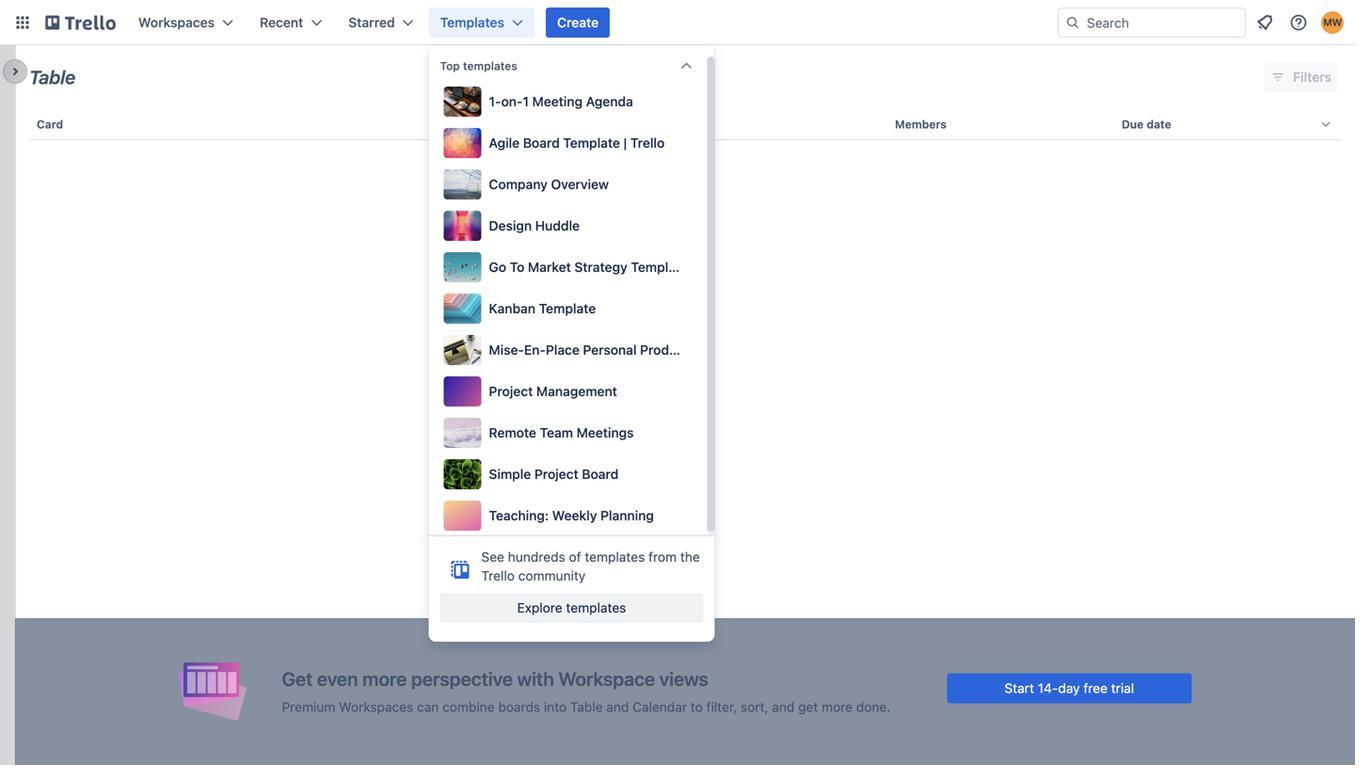 Task type: locate. For each thing, give the bounding box(es) containing it.
1-on-1 meeting agenda button
[[440, 83, 696, 121]]

team
[[540, 425, 573, 441]]

to
[[510, 259, 525, 275]]

0 horizontal spatial board
[[523, 135, 560, 151]]

agenda
[[586, 94, 633, 109]]

get
[[282, 668, 313, 690]]

labels
[[669, 118, 705, 131]]

the
[[681, 549, 700, 565]]

1 vertical spatial table
[[571, 700, 603, 715]]

company overview button
[[440, 166, 696, 203]]

meetings
[[577, 425, 634, 441]]

go to market strategy template button
[[440, 249, 696, 286]]

mise-en-place personal productivity system button
[[440, 331, 765, 369]]

see
[[482, 549, 505, 565]]

1 vertical spatial trello
[[482, 568, 515, 584]]

free
[[1084, 681, 1108, 696]]

2 vertical spatial templates
[[566, 600, 626, 616]]

1 vertical spatial templates
[[585, 549, 645, 565]]

more
[[363, 668, 407, 690], [822, 700, 853, 715]]

kanban template button
[[440, 290, 696, 328]]

project down team
[[535, 467, 579, 482]]

templates inside see hundreds of templates from the trello community
[[585, 549, 645, 565]]

teaching:
[[489, 508, 549, 523]]

more right even
[[363, 668, 407, 690]]

row
[[29, 102, 1342, 147]]

table inside get even more perspective with workspace views premium workspaces can combine boards into table and calendar to filter, sort, and get more done.
[[571, 700, 603, 715]]

trello
[[631, 135, 665, 151], [482, 568, 515, 584]]

0 horizontal spatial workspaces
[[138, 15, 215, 30]]

1-
[[489, 94, 501, 109]]

trello right |
[[631, 135, 665, 151]]

0 vertical spatial more
[[363, 668, 407, 690]]

see hundreds of templates from the trello community
[[482, 549, 700, 584]]

board
[[523, 135, 560, 151], [582, 467, 619, 482]]

starred
[[349, 15, 395, 30]]

table up card
[[29, 66, 76, 88]]

card
[[37, 118, 63, 131]]

place
[[546, 342, 580, 358]]

table
[[15, 102, 1356, 765]]

14-
[[1038, 681, 1059, 696]]

templates up "1-" in the top of the page
[[463, 59, 518, 72]]

0 vertical spatial table
[[29, 66, 76, 88]]

members button
[[888, 102, 1115, 147]]

remote team meetings button
[[440, 414, 696, 452]]

1 horizontal spatial workspaces
[[339, 700, 414, 715]]

project
[[489, 384, 533, 399], [535, 467, 579, 482]]

combine
[[443, 700, 495, 715]]

template down the go to market strategy template button on the top of the page
[[539, 301, 596, 316]]

templates right of
[[585, 549, 645, 565]]

1 horizontal spatial trello
[[631, 135, 665, 151]]

system
[[719, 342, 765, 358]]

can
[[417, 700, 439, 715]]

1 horizontal spatial table
[[571, 700, 603, 715]]

teaching: weekly planning button
[[440, 497, 696, 535]]

0 horizontal spatial project
[[489, 384, 533, 399]]

community
[[518, 568, 586, 584]]

template right strategy
[[631, 259, 688, 275]]

table
[[29, 66, 76, 88], [571, 700, 603, 715]]

0 vertical spatial templates
[[463, 59, 518, 72]]

start 14-day free trial
[[1005, 681, 1135, 696]]

|
[[624, 135, 627, 151]]

1 horizontal spatial more
[[822, 700, 853, 715]]

templates button
[[429, 8, 535, 38]]

remote team meetings
[[489, 425, 634, 441]]

workspaces inside "dropdown button"
[[138, 15, 215, 30]]

go to market strategy template
[[489, 259, 688, 275]]

board right agile
[[523, 135, 560, 151]]

1 vertical spatial project
[[535, 467, 579, 482]]

due
[[1122, 118, 1144, 131]]

to
[[691, 700, 703, 715]]

template left |
[[563, 135, 620, 151]]

0 horizontal spatial trello
[[482, 568, 515, 584]]

0 horizontal spatial and
[[607, 700, 629, 715]]

from
[[649, 549, 677, 565]]

sort,
[[741, 700, 769, 715]]

menu
[[440, 83, 765, 535]]

0 vertical spatial board
[[523, 135, 560, 151]]

filters
[[1294, 69, 1332, 85]]

filters button
[[1265, 62, 1338, 92]]

kanban
[[489, 301, 536, 316]]

en-
[[524, 342, 546, 358]]

2 and from the left
[[772, 700, 795, 715]]

project inside button
[[489, 384, 533, 399]]

2 vertical spatial template
[[539, 301, 596, 316]]

0 vertical spatial project
[[489, 384, 533, 399]]

explore templates
[[517, 600, 626, 616]]

company
[[489, 177, 548, 192]]

1 and from the left
[[607, 700, 629, 715]]

agile
[[489, 135, 520, 151]]

and left get
[[772, 700, 795, 715]]

trello down see
[[482, 568, 515, 584]]

menu containing 1-on-1 meeting agenda
[[440, 83, 765, 535]]

1 vertical spatial board
[[582, 467, 619, 482]]

due date
[[1122, 118, 1172, 131]]

top templates
[[440, 59, 518, 72]]

back to home image
[[45, 8, 116, 38]]

template
[[563, 135, 620, 151], [631, 259, 688, 275], [539, 301, 596, 316]]

calendar
[[633, 700, 687, 715]]

primary element
[[0, 0, 1356, 45]]

templates for explore templates
[[566, 600, 626, 616]]

simple
[[489, 467, 531, 482]]

template inside 'button'
[[539, 301, 596, 316]]

board down "meetings"
[[582, 467, 619, 482]]

perspective
[[411, 668, 513, 690]]

labels button
[[661, 102, 888, 147]]

project inside button
[[535, 467, 579, 482]]

list
[[442, 118, 462, 131]]

project up remote
[[489, 384, 533, 399]]

maria williams (mariawilliams94) image
[[1322, 11, 1344, 34]]

0 vertical spatial workspaces
[[138, 15, 215, 30]]

table right into
[[571, 700, 603, 715]]

productivity
[[640, 342, 715, 358]]

1 vertical spatial workspaces
[[339, 700, 414, 715]]

1 horizontal spatial project
[[535, 467, 579, 482]]

0 horizontal spatial more
[[363, 668, 407, 690]]

0 vertical spatial trello
[[631, 135, 665, 151]]

1 horizontal spatial and
[[772, 700, 795, 715]]

row containing card
[[29, 102, 1342, 147]]

row inside table
[[29, 102, 1342, 147]]

templates
[[463, 59, 518, 72], [585, 549, 645, 565], [566, 600, 626, 616]]

management
[[537, 384, 618, 399]]

templates down see hundreds of templates from the trello community
[[566, 600, 626, 616]]

and down 'workspace'
[[607, 700, 629, 715]]

0 vertical spatial template
[[563, 135, 620, 151]]

date
[[1147, 118, 1172, 131]]

more right get
[[822, 700, 853, 715]]

personal
[[583, 342, 637, 358]]

agile board template | trello
[[489, 135, 665, 151]]

into
[[544, 700, 567, 715]]



Task type: vqa. For each thing, say whether or not it's contained in the screenshot.
bottom Tara Schultz (taraschultz7) icon
no



Task type: describe. For each thing, give the bounding box(es) containing it.
design
[[489, 218, 532, 233]]

Table text field
[[29, 59, 76, 95]]

company overview
[[489, 177, 609, 192]]

0 notifications image
[[1254, 11, 1277, 34]]

remote
[[489, 425, 537, 441]]

start
[[1005, 681, 1035, 696]]

even
[[317, 668, 358, 690]]

workspace
[[559, 668, 655, 690]]

recent
[[260, 15, 303, 30]]

1-on-1 meeting agenda
[[489, 94, 633, 109]]

kanban template
[[489, 301, 596, 316]]

day
[[1059, 681, 1080, 696]]

weekly
[[552, 508, 597, 523]]

views
[[660, 668, 709, 690]]

overview
[[551, 177, 609, 192]]

search image
[[1066, 15, 1081, 30]]

mise-
[[489, 342, 524, 358]]

meeting
[[533, 94, 583, 109]]

premium
[[282, 700, 336, 715]]

strategy
[[575, 259, 628, 275]]

simple project board
[[489, 467, 619, 482]]

switch to… image
[[13, 13, 32, 32]]

Search field
[[1081, 8, 1246, 37]]

explore templates link
[[440, 593, 704, 623]]

trello inside button
[[631, 135, 665, 151]]

templates
[[440, 15, 505, 30]]

card button
[[29, 102, 434, 147]]

starred button
[[337, 8, 425, 38]]

huddle
[[535, 218, 580, 233]]

planning
[[601, 508, 654, 523]]

trial
[[1112, 681, 1135, 696]]

0 horizontal spatial table
[[29, 66, 76, 88]]

workspaces inside get even more perspective with workspace views premium workspaces can combine boards into table and calendar to filter, sort, and get more done.
[[339, 700, 414, 715]]

start 14-day free trial link
[[947, 674, 1192, 704]]

create button
[[546, 8, 610, 38]]

go
[[489, 259, 507, 275]]

1 vertical spatial more
[[822, 700, 853, 715]]

on-
[[501, 94, 523, 109]]

create
[[557, 15, 599, 30]]

simple project board button
[[440, 456, 696, 493]]

done.
[[857, 700, 891, 715]]

trello inside see hundreds of templates from the trello community
[[482, 568, 515, 584]]

open information menu image
[[1290, 13, 1309, 32]]

design huddle button
[[440, 207, 696, 245]]

1 vertical spatial template
[[631, 259, 688, 275]]

workspaces button
[[127, 8, 245, 38]]

teaching: weekly planning
[[489, 508, 654, 523]]

mise-en-place personal productivity system
[[489, 342, 765, 358]]

members
[[895, 118, 947, 131]]

templates for top templates
[[463, 59, 518, 72]]

project management
[[489, 384, 618, 399]]

collapse image
[[679, 58, 694, 73]]

1 horizontal spatial board
[[582, 467, 619, 482]]

due date button
[[1115, 102, 1342, 147]]

hundreds
[[508, 549, 566, 565]]

of
[[569, 549, 581, 565]]

table containing card
[[15, 102, 1356, 765]]

explore
[[517, 600, 563, 616]]

list button
[[434, 102, 661, 147]]

boards
[[498, 700, 541, 715]]

get even more perspective with workspace views premium workspaces can combine boards into table and calendar to filter, sort, and get more done.
[[282, 668, 891, 715]]

market
[[528, 259, 571, 275]]

1
[[523, 94, 529, 109]]

filter,
[[707, 700, 737, 715]]

with
[[517, 668, 554, 690]]

design huddle
[[489, 218, 580, 233]]

get
[[799, 700, 818, 715]]

top
[[440, 59, 460, 72]]



